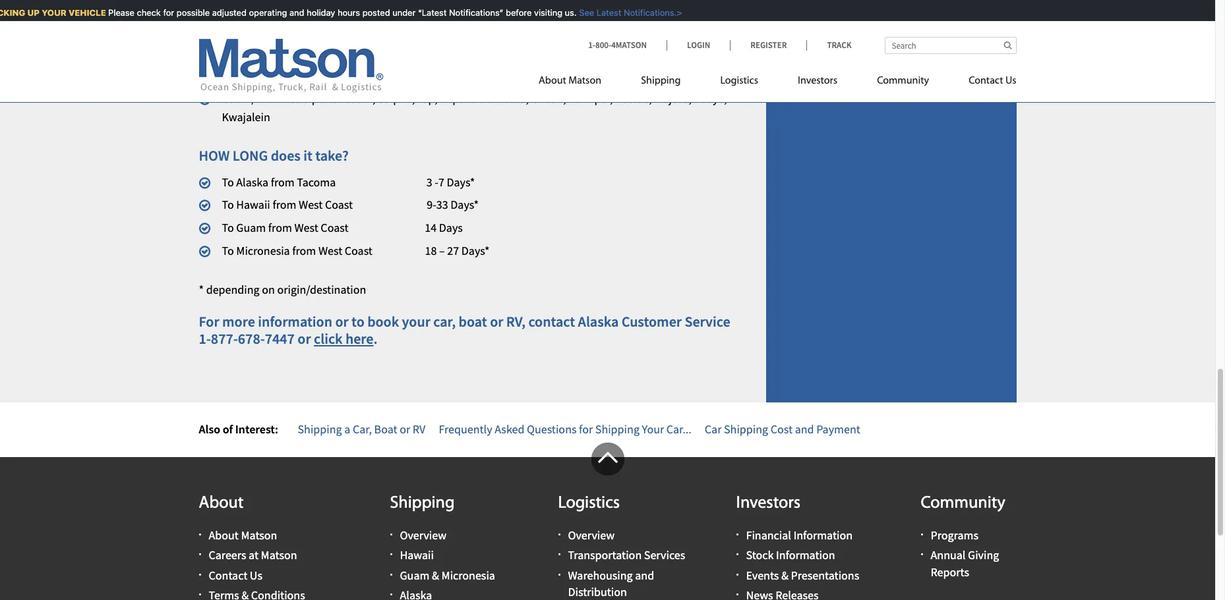 Task type: vqa. For each thing, say whether or not it's contained in the screenshot.


Task type: describe. For each thing, give the bounding box(es) containing it.
it
[[303, 147, 313, 165]]

1 vertical spatial and
[[795, 422, 814, 437]]

frequently asked questions for shipping your car... link
[[439, 422, 692, 437]]

asked
[[495, 422, 525, 437]]

0 vertical spatial days*
[[447, 174, 475, 190]]

your
[[642, 422, 664, 437]]

also of interest:
[[199, 422, 278, 437]]

careers
[[209, 548, 246, 563]]

shipping link
[[621, 69, 701, 96]]

west for hawaii
[[299, 197, 323, 213]]

guam/micronesia ports: guam, saipan, yap, republic of palau, chuuk, pohnpei, kosrae, majuro, ebeye, kwajalein
[[222, 91, 727, 125]]

about for about
[[199, 495, 244, 513]]

for
[[199, 312, 219, 331]]

to micronesia from west coast                      18 – 27 days*
[[222, 243, 490, 258]]

origin/destination
[[277, 282, 366, 297]]

car shipping cost and payment
[[705, 422, 860, 437]]

0 vertical spatial guam
[[236, 220, 266, 236]]

long
[[233, 147, 268, 165]]

book
[[367, 312, 399, 331]]

0 vertical spatial information
[[794, 528, 853, 543]]

click
[[314, 330, 343, 348]]

frequently
[[439, 422, 492, 437]]

contact inside about matson careers at matson contact us
[[209, 568, 247, 583]]

2 vertical spatial days*
[[461, 243, 490, 258]]

take?
[[315, 147, 349, 165]]

top menu navigation
[[539, 69, 1017, 96]]

matson for about matson careers at matson contact us
[[241, 528, 277, 543]]

guam inside overview hawaii guam & micronesia
[[400, 568, 430, 583]]

footer containing about
[[0, 443, 1215, 601]]

car...
[[667, 422, 692, 437]]

1 vertical spatial days*
[[451, 197, 479, 213]]

beach
[[442, 45, 473, 60]]

tacoma
[[297, 174, 336, 190]]

warehousing and distribution link
[[568, 568, 654, 600]]

notifications.>
[[619, 7, 677, 18]]

boat
[[459, 312, 487, 331]]

to guam from west coast                                14 days
[[222, 220, 463, 236]]

us.
[[560, 7, 572, 18]]

1 horizontal spatial for
[[579, 422, 593, 437]]

–
[[439, 243, 445, 258]]

or left 'to'
[[335, 312, 349, 331]]

overview link for logistics
[[568, 528, 615, 543]]

careers at matson link
[[209, 548, 297, 563]]

community inside top menu navigation
[[877, 76, 929, 86]]

1 vertical spatial information
[[776, 548, 835, 563]]

register
[[751, 40, 787, 51]]

harbor
[[418, 22, 453, 37]]

coast
[[321, 220, 348, 236]]

hawaii for overview
[[400, 548, 434, 563]]

before
[[501, 7, 527, 18]]

does
[[271, 147, 301, 165]]

guam/micronesia
[[222, 91, 309, 106]]

hours
[[333, 7, 355, 18]]

chuuk,
[[531, 91, 566, 106]]

33
[[436, 197, 448, 213]]

car,
[[353, 422, 372, 437]]

2 vertical spatial matson
[[261, 548, 297, 563]]

guam & micronesia link
[[400, 568, 495, 583]]

about matson link for careers at matson link
[[209, 528, 277, 543]]

0 horizontal spatial contact us link
[[209, 568, 262, 583]]

from for hawaii
[[273, 197, 296, 213]]

1- inside for more information or to book your car, boat or rv, contact alaska customer service 1-877-678-7447 or click here .
[[199, 330, 211, 348]]

1-800-4matson
[[588, 40, 647, 51]]

blue matson logo with ocean, shipping, truck, rail and logistics written beneath it. image
[[199, 39, 383, 93]]

stock
[[746, 548, 774, 563]]

visiting
[[529, 7, 558, 18]]

programs link
[[931, 528, 979, 543]]

to for to micronesia from west coast                      18 – 27 days*
[[222, 243, 234, 258]]

or left click
[[298, 330, 311, 348]]

check
[[132, 7, 156, 18]]

annual
[[931, 548, 966, 563]]

yap,
[[417, 91, 438, 106]]

on
[[262, 282, 275, 297]]

days
[[439, 220, 463, 236]]

us inside about matson careers at matson contact us
[[250, 568, 262, 583]]

operating
[[244, 7, 282, 18]]

overview link for shipping
[[400, 528, 447, 543]]

ports: for guam/micronesia
[[312, 91, 341, 106]]

service
[[685, 312, 730, 331]]

login link
[[667, 40, 730, 51]]

events & presentations link
[[746, 568, 859, 583]]

interest:
[[235, 422, 278, 437]]

shipping inside shipping link
[[641, 76, 681, 86]]

under
[[388, 7, 411, 18]]

financial information link
[[746, 528, 853, 543]]

overview for transportation
[[568, 528, 615, 543]]

possible
[[172, 7, 205, 18]]

latest
[[592, 7, 616, 18]]

cost
[[771, 422, 793, 437]]

search image
[[1004, 41, 1012, 49]]

hawaii link
[[400, 548, 434, 563]]

678-
[[238, 330, 265, 348]]

to alaska from tacoma                                      3 -7 days*
[[222, 174, 475, 190]]

boat
[[374, 422, 397, 437]]

1-877-678-7447 link
[[199, 330, 295, 348]]

republic
[[440, 91, 484, 106]]

1-800-4matson link
[[588, 40, 667, 51]]

notifications"
[[444, 7, 499, 18]]

mainland
[[244, 45, 290, 60]]

0 vertical spatial for
[[158, 7, 169, 18]]

or left rv,
[[490, 312, 503, 331]]

logistics inside footer
[[558, 495, 620, 513]]

u.s.
[[222, 45, 242, 60]]

adjusted
[[207, 7, 242, 18]]

investors link
[[778, 69, 857, 96]]

warehousing
[[568, 568, 633, 583]]

transportation
[[568, 548, 642, 563]]

or left rv at the left bottom of the page
[[400, 422, 410, 437]]

pohnpei,
[[569, 91, 613, 106]]

0 vertical spatial hawaii
[[222, 68, 256, 83]]

also
[[199, 422, 220, 437]]

events
[[746, 568, 779, 583]]

ebeye,
[[694, 91, 727, 106]]

register link
[[730, 40, 807, 51]]

matson for about matson
[[569, 76, 601, 86]]

shipping up backtop image
[[595, 422, 640, 437]]

presentations
[[791, 568, 859, 583]]

877-
[[211, 330, 238, 348]]

nawiliwili,
[[384, 68, 436, 83]]



Task type: locate. For each thing, give the bounding box(es) containing it.
hilo
[[438, 68, 458, 83]]

1 vertical spatial investors
[[736, 495, 801, 513]]

0 horizontal spatial and
[[285, 7, 299, 18]]

"latest
[[413, 7, 442, 18]]

from for guam
[[268, 220, 292, 236]]

contact us link down "careers"
[[209, 568, 262, 583]]

0 horizontal spatial overview
[[400, 528, 447, 543]]

how
[[199, 147, 230, 165]]

0 vertical spatial and
[[285, 7, 299, 18]]

0 horizontal spatial for
[[158, 7, 169, 18]]

of inside guam/micronesia ports: guam, saipan, yap, republic of palau, chuuk, pohnpei, kosrae, majuro, ebeye, kwajalein
[[486, 91, 496, 106]]

overview link up hawaii link
[[400, 528, 447, 543]]

footer
[[0, 443, 1215, 601]]

1 vertical spatial logistics
[[558, 495, 620, 513]]

Search search field
[[885, 37, 1017, 54]]

community up 'programs'
[[921, 495, 1006, 513]]

1 to from the top
[[222, 174, 234, 190]]

logistics link
[[701, 69, 778, 96]]

logistics
[[720, 76, 758, 86], [558, 495, 620, 513]]

1 vertical spatial alaska
[[236, 174, 268, 190]]

0 horizontal spatial guam
[[236, 220, 266, 236]]

information up the stock information link
[[794, 528, 853, 543]]

about matson link for shipping link
[[539, 69, 621, 96]]

west down tacoma
[[299, 197, 323, 213]]

community inside footer
[[921, 495, 1006, 513]]

of right also
[[223, 422, 233, 437]]

alaska inside for more information or to book your car, boat or rv, contact alaska customer service 1-877-678-7447 or click here .
[[578, 312, 619, 331]]

0 vertical spatial alaska
[[222, 22, 254, 37]]

tacoma,
[[324, 45, 366, 60]]

contact down "careers"
[[209, 568, 247, 583]]

matson right at
[[261, 548, 297, 563]]

please
[[103, 7, 130, 18]]

login
[[687, 40, 710, 51]]

and left holiday
[[285, 7, 299, 18]]

7447
[[265, 330, 295, 348]]

micronesia inside overview hawaii guam & micronesia
[[442, 568, 495, 583]]

frequently asked questions for shipping your car...
[[439, 422, 692, 437]]

information up the "events & presentations" link at the bottom right of page
[[776, 548, 835, 563]]

distribution
[[568, 585, 627, 600]]

2 vertical spatial about
[[209, 528, 239, 543]]

majuro,
[[654, 91, 692, 106]]

2 vertical spatial and
[[635, 568, 654, 583]]

2 to from the top
[[222, 197, 234, 213]]

1 horizontal spatial us
[[1006, 76, 1017, 86]]

hawaii inside overview hawaii guam & micronesia
[[400, 548, 434, 563]]

for right questions
[[579, 422, 593, 437]]

1 vertical spatial matson
[[241, 528, 277, 543]]

1 horizontal spatial micronesia
[[442, 568, 495, 583]]

backtop image
[[591, 443, 624, 476]]

west for micronesia
[[318, 243, 342, 258]]

guam down hawaii link
[[400, 568, 430, 583]]

overview for hawaii
[[400, 528, 447, 543]]

0 vertical spatial investors
[[798, 76, 838, 86]]

overview inside overview transportation services warehousing and distribution
[[568, 528, 615, 543]]

0 horizontal spatial overview link
[[400, 528, 447, 543]]

about
[[539, 76, 566, 86], [199, 495, 244, 513], [209, 528, 239, 543]]

& down the stock information link
[[781, 568, 789, 583]]

hawaii ports: honolulu, kahului, nawiliwili, hilo
[[222, 68, 458, 83]]

micronesia
[[236, 243, 290, 258], [442, 568, 495, 583]]

1 vertical spatial community
[[921, 495, 1006, 513]]

please check for possible adjusted operating and holiday hours posted under "latest notifications" before visiting us.
[[103, 7, 572, 18]]

ports: down mainland
[[258, 68, 287, 83]]

investors inside footer
[[736, 495, 801, 513]]

1- down see
[[588, 40, 595, 51]]

contact us link
[[949, 69, 1017, 96], [209, 568, 262, 583]]

contact us link down search image
[[949, 69, 1017, 96]]

us down at
[[250, 568, 262, 583]]

0 vertical spatial about matson link
[[539, 69, 621, 96]]

days* right 7
[[447, 174, 475, 190]]

oakland,
[[368, 45, 413, 60]]

and inside overview transportation services warehousing and distribution
[[635, 568, 654, 583]]

ports: down honolulu,
[[312, 91, 341, 106]]

matson inside top menu navigation
[[569, 76, 601, 86]]

about inside top menu navigation
[[539, 76, 566, 86]]

about matson careers at matson contact us
[[209, 528, 297, 583]]

ports: for hawaii
[[258, 68, 287, 83]]

hawaii down long
[[236, 197, 270, 213]]

stock information link
[[746, 548, 835, 563]]

ports: up honolulu,
[[292, 45, 321, 60]]

investors inside top menu navigation
[[798, 76, 838, 86]]

long
[[415, 45, 440, 60]]

contact down search search box
[[969, 76, 1003, 86]]

days* right 27
[[461, 243, 490, 258]]

0 vertical spatial contact us link
[[949, 69, 1017, 96]]

programs
[[931, 528, 979, 543]]

hawaii
[[222, 68, 256, 83], [236, 197, 270, 213], [400, 548, 434, 563]]

shipping up hawaii link
[[390, 495, 455, 513]]

posted
[[358, 7, 385, 18]]

ports: for alaska
[[256, 22, 285, 37]]

None search field
[[885, 37, 1017, 54]]

hawaii up guam & micronesia link
[[400, 548, 434, 563]]

3 to from the top
[[222, 220, 234, 236]]

logistics inside top menu navigation
[[720, 76, 758, 86]]

community link
[[857, 69, 949, 96]]

click here link
[[314, 330, 374, 348]]

matson up pohnpei,
[[569, 76, 601, 86]]

1 vertical spatial for
[[579, 422, 593, 437]]

giving
[[968, 548, 999, 563]]

0 horizontal spatial contact
[[209, 568, 247, 583]]

2 overview link from the left
[[568, 528, 615, 543]]

1 horizontal spatial &
[[781, 568, 789, 583]]

track link
[[807, 40, 852, 51]]

community down search search box
[[877, 76, 929, 86]]

hawaii for to
[[236, 197, 270, 213]]

section
[[749, 0, 1033, 403]]

about for about matson
[[539, 76, 566, 86]]

overview up hawaii link
[[400, 528, 447, 543]]

investors up 'financial'
[[736, 495, 801, 513]]

contact inside top menu navigation
[[969, 76, 1003, 86]]

u.s. mainland ports: tacoma, oakland, long beach
[[222, 45, 473, 60]]

overview up transportation
[[568, 528, 615, 543]]

and down transportation services link
[[635, 568, 654, 583]]

for
[[158, 7, 169, 18], [579, 422, 593, 437]]

0 vertical spatial west
[[299, 197, 323, 213]]

2 vertical spatial west
[[318, 243, 342, 258]]

kwajalein
[[222, 110, 270, 125]]

0 vertical spatial logistics
[[720, 76, 758, 86]]

guam up on
[[236, 220, 266, 236]]

hawaii down the u.s.
[[222, 68, 256, 83]]

kahului,
[[341, 68, 382, 83]]

0 vertical spatial matson
[[569, 76, 601, 86]]

matson up at
[[241, 528, 277, 543]]

and right the "cost"
[[795, 422, 814, 437]]

shipping
[[641, 76, 681, 86], [298, 422, 342, 437], [595, 422, 640, 437], [724, 422, 768, 437], [390, 495, 455, 513]]

2 overview from the left
[[568, 528, 615, 543]]

here
[[345, 330, 374, 348]]

1 horizontal spatial overview link
[[568, 528, 615, 543]]

west for guam
[[294, 220, 318, 236]]

contact
[[528, 312, 575, 331]]

0 horizontal spatial 1-
[[199, 330, 211, 348]]

0 horizontal spatial logistics
[[558, 495, 620, 513]]

from for alaska
[[271, 174, 295, 190]]

alaska right contact
[[578, 312, 619, 331]]

logistics down backtop image
[[558, 495, 620, 513]]

alaska ports: anchorage, kodiak, dutch harbor
[[222, 22, 453, 37]]

kodiak,
[[346, 22, 384, 37]]

days* right 33
[[451, 197, 479, 213]]

to hawaii from west coast                               9-33 days*
[[222, 197, 479, 213]]

shipping left a
[[298, 422, 342, 437]]

for right check
[[158, 7, 169, 18]]

0 vertical spatial 1-
[[588, 40, 595, 51]]

to
[[222, 174, 234, 190], [222, 197, 234, 213], [222, 220, 234, 236], [222, 243, 234, 258]]

saipan,
[[378, 91, 415, 106]]

west down coast
[[318, 243, 342, 258]]

alaska down long
[[236, 174, 268, 190]]

1- left more
[[199, 330, 211, 348]]

for more information or to book your car, boat or rv, contact alaska customer service 1-877-678-7447 or click here .
[[199, 312, 730, 348]]

us inside top menu navigation
[[1006, 76, 1017, 86]]

1 overview from the left
[[400, 528, 447, 543]]

1 vertical spatial contact
[[209, 568, 247, 583]]

1 horizontal spatial logistics
[[720, 76, 758, 86]]

0 vertical spatial us
[[1006, 76, 1017, 86]]

2 vertical spatial hawaii
[[400, 548, 434, 563]]

0 vertical spatial of
[[486, 91, 496, 106]]

0 vertical spatial community
[[877, 76, 929, 86]]

shipping a car, boat or rv
[[298, 422, 426, 437]]

overview inside overview hawaii guam & micronesia
[[400, 528, 447, 543]]

1 vertical spatial micronesia
[[442, 568, 495, 583]]

investors down the track 'link'
[[798, 76, 838, 86]]

to for to guam from west coast                                14 days
[[222, 220, 234, 236]]

2 & from the left
[[781, 568, 789, 583]]

1 vertical spatial hawaii
[[236, 197, 270, 213]]

1 horizontal spatial contact
[[969, 76, 1003, 86]]

0 horizontal spatial micronesia
[[236, 243, 290, 258]]

about for about matson careers at matson contact us
[[209, 528, 239, 543]]

1 & from the left
[[432, 568, 439, 583]]

alaska down adjusted
[[222, 22, 254, 37]]

from for micronesia
[[292, 243, 316, 258]]

1 vertical spatial of
[[223, 422, 233, 437]]

1 vertical spatial contact us link
[[209, 568, 262, 583]]

payment
[[816, 422, 860, 437]]

about inside about matson careers at matson contact us
[[209, 528, 239, 543]]

.
[[374, 330, 378, 348]]

1 horizontal spatial overview
[[568, 528, 615, 543]]

reports
[[931, 565, 969, 580]]

ports: inside guam/micronesia ports: guam, saipan, yap, republic of palau, chuuk, pohnpei, kosrae, majuro, ebeye, kwajalein
[[312, 91, 341, 106]]

0 horizontal spatial of
[[223, 422, 233, 437]]

see latest notifications.> link
[[572, 7, 677, 18]]

1 vertical spatial us
[[250, 568, 262, 583]]

how long does it take?
[[199, 147, 349, 165]]

services
[[644, 548, 685, 563]]

2 horizontal spatial and
[[795, 422, 814, 437]]

4 to from the top
[[222, 243, 234, 258]]

programs annual giving reports
[[931, 528, 999, 580]]

questions
[[527, 422, 577, 437]]

1 vertical spatial about
[[199, 495, 244, 513]]

at
[[249, 548, 258, 563]]

0 horizontal spatial about matson link
[[209, 528, 277, 543]]

overview link up transportation
[[568, 528, 615, 543]]

27
[[447, 243, 459, 258]]

1 overview link from the left
[[400, 528, 447, 543]]

& down hawaii link
[[432, 568, 439, 583]]

rv,
[[506, 312, 526, 331]]

1 horizontal spatial and
[[635, 568, 654, 583]]

&
[[432, 568, 439, 583], [781, 568, 789, 583]]

0 horizontal spatial &
[[432, 568, 439, 583]]

2 vertical spatial alaska
[[578, 312, 619, 331]]

to for to alaska from tacoma                                      3 -7 days*
[[222, 174, 234, 190]]

about matson link
[[539, 69, 621, 96], [209, 528, 277, 543]]

community
[[877, 76, 929, 86], [921, 495, 1006, 513]]

about matson link up careers at matson link
[[209, 528, 277, 543]]

1 horizontal spatial about matson link
[[539, 69, 621, 96]]

& inside overview hawaii guam & micronesia
[[432, 568, 439, 583]]

1 vertical spatial 1-
[[199, 330, 211, 348]]

about matson link down 800-
[[539, 69, 621, 96]]

us down search image
[[1006, 76, 1017, 86]]

1 vertical spatial about matson link
[[209, 528, 277, 543]]

0 vertical spatial about
[[539, 76, 566, 86]]

guam,
[[343, 91, 376, 106]]

overview hawaii guam & micronesia
[[400, 528, 495, 583]]

1 vertical spatial guam
[[400, 568, 430, 583]]

* depending
[[199, 282, 260, 297]]

contact
[[969, 76, 1003, 86], [209, 568, 247, 583]]

0 horizontal spatial us
[[250, 568, 262, 583]]

1 horizontal spatial contact us link
[[949, 69, 1017, 96]]

to for to hawaii from west coast                               9-33 days*
[[222, 197, 234, 213]]

shipping up majuro,
[[641, 76, 681, 86]]

matson
[[569, 76, 601, 86], [241, 528, 277, 543], [261, 548, 297, 563]]

18
[[425, 243, 437, 258]]

1 horizontal spatial of
[[486, 91, 496, 106]]

1 horizontal spatial guam
[[400, 568, 430, 583]]

1 vertical spatial west
[[294, 220, 318, 236]]

west left coast
[[294, 220, 318, 236]]

from
[[271, 174, 295, 190], [273, 197, 296, 213], [268, 220, 292, 236], [292, 243, 316, 258]]

see
[[574, 7, 589, 18]]

logistics up ebeye,
[[720, 76, 758, 86]]

0 vertical spatial micronesia
[[236, 243, 290, 258]]

0 vertical spatial contact
[[969, 76, 1003, 86]]

shipping inside footer
[[390, 495, 455, 513]]

holiday
[[302, 7, 330, 18]]

& inside financial information stock information events & presentations
[[781, 568, 789, 583]]

ports: down operating
[[256, 22, 285, 37]]

1 horizontal spatial 1-
[[588, 40, 595, 51]]

palau,
[[498, 91, 529, 106]]

of left palau, on the top left
[[486, 91, 496, 106]]

shipping right car
[[724, 422, 768, 437]]



